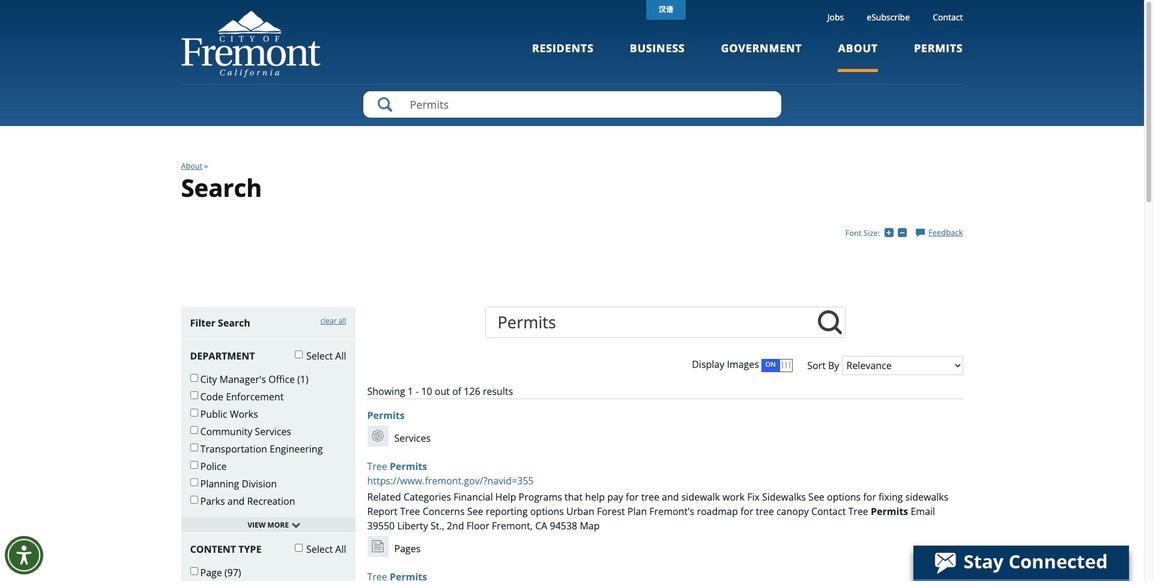 Task type: vqa. For each thing, say whether or not it's contained in the screenshot.
currently in the . once you have created a profile, you can submit an interest card for any position that is not currently open. hr will notify you by email if the position becomes available; then you may submit an application at that time.
no



Task type: locate. For each thing, give the bounding box(es) containing it.
stay connected image
[[914, 546, 1128, 580]]

None checkbox
[[295, 351, 303, 359], [190, 374, 198, 382], [190, 461, 198, 469], [295, 544, 303, 552], [295, 351, 303, 359], [190, 374, 198, 382], [190, 461, 198, 469], [295, 544, 303, 552]]

Search text field
[[363, 91, 781, 118]]

None checkbox
[[190, 392, 198, 399], [190, 409, 198, 417], [190, 426, 198, 434], [190, 444, 198, 452], [190, 479, 198, 487], [190, 496, 198, 504], [190, 568, 198, 575], [190, 392, 198, 399], [190, 409, 198, 417], [190, 426, 198, 434], [190, 444, 198, 452], [190, 479, 198, 487], [190, 496, 198, 504], [190, 568, 198, 575]]

None text field
[[815, 308, 845, 338]]

Search... text field
[[486, 308, 815, 338]]



